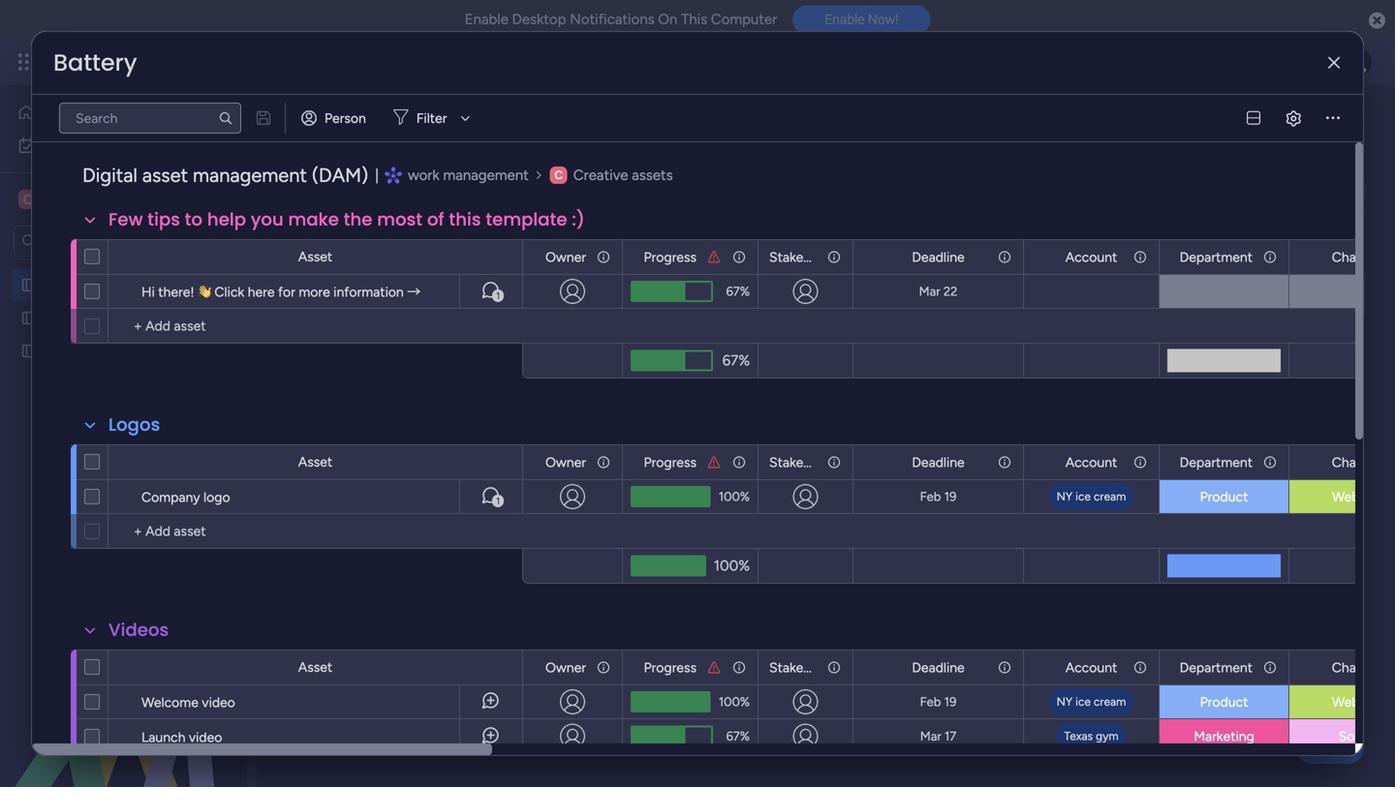 Task type: vqa. For each thing, say whether or not it's contained in the screenshot.
gym
yes



Task type: locate. For each thing, give the bounding box(es) containing it.
0 vertical spatial c
[[555, 168, 563, 182]]

2 vertical spatial account field
[[1061, 658, 1122, 679]]

digital down my work option
[[82, 164, 137, 187]]

3 asset from the top
[[298, 659, 333, 676]]

on
[[658, 11, 678, 28]]

0 vertical spatial feb 19
[[920, 489, 957, 505]]

person button
[[294, 103, 378, 134], [630, 226, 714, 257]]

more dots image
[[1327, 111, 1340, 125]]

0 vertical spatial 1
[[1313, 114, 1319, 130]]

0 vertical spatial digital
[[295, 100, 391, 143]]

column information image
[[596, 250, 611, 265], [732, 250, 747, 265], [997, 250, 1013, 265], [1263, 250, 1278, 265], [827, 455, 842, 470], [997, 455, 1013, 470], [1263, 455, 1278, 470], [596, 660, 611, 676]]

my work option
[[12, 130, 235, 161]]

list box
[[0, 265, 247, 629]]

home option
[[12, 97, 235, 128]]

1 vertical spatial 67 %
[[726, 729, 750, 745]]

1 vertical spatial account field
[[1061, 452, 1122, 473]]

assets
[[632, 166, 673, 184], [109, 190, 153, 209]]

homepage
[[99, 343, 163, 360]]

filter
[[417, 110, 447, 126], [751, 233, 782, 250]]

digital up the creative requests
[[46, 277, 84, 294]]

1 67 % from the top
[[726, 284, 750, 299]]

0 horizontal spatial assets
[[109, 190, 153, 209]]

2 vertical spatial website
[[1332, 694, 1382, 711]]

0 horizontal spatial filter button
[[385, 103, 477, 134]]

2 department from the top
[[1180, 454, 1253, 471]]

2 + add asset text field from the top
[[118, 520, 514, 544]]

Progress field
[[639, 247, 702, 268], [639, 452, 702, 473], [639, 658, 702, 679]]

2 % from the top
[[740, 489, 750, 505]]

stakehoders field for videos
[[765, 658, 845, 679]]

1 1 button from the top
[[459, 274, 522, 309]]

2 feb from the top
[[920, 695, 941, 710]]

1 vertical spatial ny
[[1057, 695, 1073, 709]]

filter for leftmost filter popup button arrow down icon
[[417, 110, 447, 126]]

option
[[0, 268, 247, 272]]

asset up the creative requests
[[87, 277, 120, 294]]

0 vertical spatial 67 %
[[726, 284, 750, 299]]

digital inside 'list box'
[[46, 277, 84, 294]]

creative up search in workspace field
[[45, 190, 105, 209]]

3 account field from the top
[[1061, 658, 1122, 679]]

person up learn
[[325, 110, 366, 126]]

management up 'requests'
[[123, 277, 203, 294]]

1 vertical spatial feb 19
[[920, 695, 957, 710]]

3 stakehoders field from the top
[[765, 658, 845, 679]]

0 vertical spatial 100
[[719, 489, 740, 505]]

asset
[[399, 100, 481, 143], [142, 164, 188, 187], [333, 233, 365, 250], [87, 277, 120, 294]]

2 vertical spatial asset
[[298, 659, 333, 676]]

2 horizontal spatial (dam)
[[709, 100, 808, 143]]

enable desktop notifications on this computer
[[465, 11, 777, 28]]

1 stakehoders field from the top
[[765, 247, 845, 268]]

1 asset from the top
[[298, 249, 333, 265]]

1 vertical spatial 1
[[496, 290, 500, 302]]

3 stakehoders from the top
[[769, 660, 845, 676]]

0 vertical spatial progress
[[644, 249, 697, 266]]

creative assets for top 'workspace' image
[[573, 166, 673, 184]]

company
[[141, 489, 200, 506]]

column information image for second deadline 'field' from the top
[[997, 455, 1013, 470]]

2 vertical spatial 1
[[496, 496, 500, 507]]

numbers
[[322, 348, 403, 373]]

2 vertical spatial department field
[[1175, 658, 1258, 679]]

1 vertical spatial person
[[661, 233, 703, 250]]

1 vertical spatial arrow down image
[[789, 230, 812, 253]]

asset
[[298, 249, 333, 265], [298, 454, 333, 470], [298, 659, 333, 676]]

asset inside 'button'
[[333, 233, 365, 250]]

1 100 from the top
[[719, 489, 740, 505]]

v2 split view image
[[1247, 111, 1261, 125]]

1 department field from the top
[[1175, 247, 1258, 268]]

2 cream from the top
[[1094, 695, 1126, 709]]

mar for mar 17
[[920, 729, 942, 745]]

battery
[[53, 47, 137, 79]]

here
[[248, 284, 275, 300]]

2 enable from the left
[[825, 11, 865, 27]]

0 vertical spatial stakehoders field
[[765, 247, 845, 268]]

management
[[489, 100, 702, 143], [193, 164, 307, 187], [443, 166, 529, 184], [123, 277, 203, 294]]

person button down whiteboard on the top of page
[[630, 226, 714, 257]]

0 horizontal spatial enable
[[465, 11, 509, 28]]

1 feb from the top
[[920, 489, 941, 505]]

1 horizontal spatial c
[[555, 168, 563, 182]]

1 vertical spatial mar
[[920, 729, 942, 745]]

lottie animation image
[[0, 592, 247, 788]]

3 account from the top
[[1066, 660, 1118, 676]]

ny ice cream
[[1057, 490, 1126, 504], [1057, 695, 1126, 709]]

0 vertical spatial department field
[[1175, 247, 1258, 268]]

Logos field
[[104, 413, 165, 438]]

computer
[[711, 11, 777, 28]]

1 vertical spatial of
[[427, 207, 444, 232]]

mar left 22
[[919, 284, 941, 299]]

2 vertical spatial stakehoders
[[769, 660, 845, 676]]

few
[[109, 207, 143, 232]]

0 vertical spatial deadline field
[[907, 247, 970, 268]]

100
[[719, 489, 740, 505], [719, 695, 740, 710]]

0 vertical spatial stakehoders
[[769, 249, 845, 266]]

arrow down image
[[454, 107, 477, 130], [789, 230, 812, 253]]

1 horizontal spatial person
[[661, 233, 703, 250]]

1 there's a configuration issue.
select which status columns will affect the progress calculation image from the top
[[706, 250, 722, 265]]

monday
[[86, 51, 153, 73]]

work
[[67, 137, 96, 154], [408, 166, 440, 184]]

0 horizontal spatial arrow down image
[[454, 107, 477, 130]]

1 vertical spatial deadline
[[912, 454, 965, 471]]

notifications
[[570, 11, 655, 28]]

1 vertical spatial there's a configuration issue.
select which status columns will affect the progress calculation image
[[706, 455, 722, 470]]

digital asset management (dam) up help
[[82, 164, 368, 187]]

template
[[486, 207, 567, 232]]

list box containing digital asset management (dam)
[[0, 265, 247, 629]]

0 vertical spatial asset
[[298, 249, 333, 265]]

more
[[333, 147, 365, 163], [299, 284, 330, 300]]

creative inside workspace selection element
[[45, 190, 105, 209]]

deadline
[[912, 249, 965, 266], [912, 454, 965, 471], [912, 660, 965, 676]]

requests
[[100, 310, 153, 327]]

→
[[407, 284, 421, 300]]

account
[[1066, 249, 1118, 266], [1066, 454, 1118, 471], [1066, 660, 1118, 676]]

2 stakehoders from the top
[[769, 454, 845, 471]]

creative assets up search in workspace field
[[45, 190, 153, 209]]

Few tips to help you make the most of this template :) field
[[104, 207, 590, 233]]

2 progress field from the top
[[639, 452, 702, 473]]

feb
[[920, 489, 941, 505], [920, 695, 941, 710]]

2 vertical spatial owner field
[[541, 658, 591, 679]]

1 vertical spatial progress field
[[639, 452, 702, 473]]

1 department from the top
[[1180, 249, 1253, 266]]

(dam) up https://youtu.be/9x6_kyyrn_e
[[709, 100, 808, 143]]

2 vertical spatial deadline
[[912, 660, 965, 676]]

of
[[487, 147, 500, 163], [427, 207, 444, 232]]

1 horizontal spatial arrow down image
[[789, 230, 812, 253]]

0 vertical spatial 1 button
[[459, 274, 522, 309]]

2 vertical spatial creative
[[46, 310, 97, 327]]

0 horizontal spatial workspace image
[[18, 189, 38, 210]]

0 vertical spatial 67
[[726, 284, 740, 299]]

1 vertical spatial feb
[[920, 695, 941, 710]]

there's a configuration issue.
select which status columns will affect the progress calculation image for few tips to help you make the most of this template :)
[[706, 250, 722, 265]]

texas gym
[[1064, 730, 1119, 744]]

mar 17
[[920, 729, 957, 745]]

creative for 'workspace' image in the workspace selection element
[[45, 190, 105, 209]]

1 product from the top
[[1200, 489, 1249, 505]]

click
[[215, 284, 244, 300]]

mar
[[919, 284, 941, 299], [920, 729, 942, 745]]

account for second account field from the bottom of the page
[[1066, 454, 1118, 471]]

select product image
[[17, 52, 37, 72]]

creative for top 'workspace' image
[[573, 166, 628, 184]]

0 vertical spatial of
[[487, 147, 500, 163]]

Department field
[[1175, 247, 1258, 268], [1175, 452, 1258, 473], [1175, 658, 1258, 679]]

None field
[[1327, 247, 1387, 268], [1327, 452, 1387, 473], [1327, 658, 1387, 679], [1327, 247, 1387, 268], [1327, 452, 1387, 473], [1327, 658, 1387, 679]]

work down package
[[408, 166, 440, 184]]

1 vertical spatial website
[[1332, 489, 1382, 505]]

stakehoders field for logos
[[765, 452, 845, 473]]

2 vertical spatial owner
[[546, 660, 586, 676]]

3 progress field from the top
[[639, 658, 702, 679]]

(dam) down learn
[[312, 164, 368, 187]]

asset up package
[[399, 100, 481, 143]]

1 vertical spatial ice
[[1076, 695, 1091, 709]]

0 horizontal spatial filter
[[417, 110, 447, 126]]

1 button for hi there!   👋  click here for more information  →
[[459, 274, 522, 309]]

column information image for 3rd deadline 'field' from the bottom
[[997, 250, 1013, 265]]

100 % down there's a configuration issue.
select which status columns will affect the progress calculation icon
[[719, 695, 750, 710]]

1 vertical spatial stakehoders field
[[765, 452, 845, 473]]

column information image for stakehoders field related to logos
[[827, 455, 842, 470]]

3 deadline from the top
[[912, 660, 965, 676]]

c
[[555, 168, 563, 182], [23, 191, 33, 208]]

assets down https://youtu.be/9x6_kyyrn_e
[[632, 166, 673, 184]]

owner
[[546, 249, 586, 266], [546, 454, 586, 471], [546, 660, 586, 676]]

1 horizontal spatial (dam)
[[312, 164, 368, 187]]

2 asset from the top
[[298, 454, 333, 470]]

0 horizontal spatial person
[[325, 110, 366, 126]]

Digital asset management (DAM) field
[[290, 100, 813, 143]]

0 vertical spatial creative
[[573, 166, 628, 184]]

1 vertical spatial + add asset text field
[[118, 520, 514, 544]]

my work
[[45, 137, 96, 154]]

19
[[944, 489, 957, 505], [944, 695, 957, 710]]

management up 'you'
[[193, 164, 307, 187]]

help
[[1313, 738, 1348, 758]]

2 owner from the top
[[546, 454, 586, 471]]

%
[[740, 284, 750, 299], [740, 489, 750, 505], [740, 695, 750, 710], [740, 729, 750, 745]]

1 horizontal spatial assets
[[632, 166, 673, 184]]

main table
[[324, 182, 388, 198]]

1 vertical spatial digital asset management (dam)
[[82, 164, 368, 187]]

0 vertical spatial arrow down image
[[454, 107, 477, 130]]

0 vertical spatial creative assets
[[573, 166, 673, 184]]

1 vertical spatial creative
[[45, 190, 105, 209]]

1 vertical spatial this
[[449, 207, 481, 232]]

2 stakehoders field from the top
[[765, 452, 845, 473]]

(dam)
[[709, 100, 808, 143], [312, 164, 368, 187], [206, 277, 246, 294]]

+ Add asset text field
[[118, 315, 514, 338], [118, 520, 514, 544]]

enable left now!
[[825, 11, 865, 27]]

work right my
[[67, 137, 96, 154]]

0 vertical spatial ny ice cream
[[1057, 490, 1126, 504]]

100 up 100%
[[719, 489, 740, 505]]

Deadline field
[[907, 247, 970, 268], [907, 452, 970, 473], [907, 658, 970, 679]]

Stakehoders field
[[765, 247, 845, 268], [765, 452, 845, 473], [765, 658, 845, 679]]

column information image
[[827, 250, 842, 265], [1133, 250, 1148, 265], [596, 455, 611, 470], [732, 455, 747, 470], [1133, 455, 1148, 470], [732, 660, 747, 676], [827, 660, 842, 676], [997, 660, 1013, 676], [1133, 660, 1148, 676], [1263, 660, 1278, 676]]

2 account from the top
[[1066, 454, 1118, 471]]

0 horizontal spatial of
[[427, 207, 444, 232]]

digital asset management (dam) up 'requests'
[[46, 277, 246, 294]]

video for welcome video
[[202, 695, 235, 711]]

person button up learn
[[294, 103, 378, 134]]

enable left the desktop
[[465, 11, 509, 28]]

1 vertical spatial video
[[189, 730, 222, 746]]

public board image for creative requests
[[20, 309, 39, 328]]

0 horizontal spatial person button
[[294, 103, 378, 134]]

creative left 'requests'
[[46, 310, 97, 327]]

2 deadline from the top
[[912, 454, 965, 471]]

this up add
[[449, 207, 481, 232]]

2 public board image from the top
[[20, 309, 39, 328]]

1 vertical spatial ny ice cream
[[1057, 695, 1126, 709]]

0 horizontal spatial work
[[67, 137, 96, 154]]

0 vertical spatial workspace image
[[550, 166, 568, 184]]

asset for few tips to help you make the most of this template :)
[[298, 249, 333, 265]]

digital asset management (dam) up learn more about this package of templates here: https://youtu.be/9x6_kyyrn_e
[[295, 100, 808, 143]]

digital asset management (dam) inside 'list box'
[[46, 277, 246, 294]]

of up work management
[[487, 147, 500, 163]]

public board image
[[20, 276, 39, 295], [20, 309, 39, 328]]

1 horizontal spatial more
[[333, 147, 365, 163]]

of down team
[[427, 207, 444, 232]]

2 department field from the top
[[1175, 452, 1258, 473]]

2 progress from the top
[[644, 454, 697, 471]]

my
[[45, 137, 63, 154]]

0 vertical spatial filter button
[[385, 103, 477, 134]]

1 progress from the top
[[644, 249, 697, 266]]

workload
[[453, 182, 510, 198]]

arrow down image for leftmost filter popup button
[[454, 107, 477, 130]]

for
[[278, 284, 295, 300]]

collaborative whiteboard
[[539, 182, 695, 198]]

management up here:
[[489, 100, 702, 143]]

2 ny ice cream from the top
[[1057, 695, 1126, 709]]

options image
[[45, 713, 60, 761]]

department for 1st department field
[[1180, 249, 1253, 266]]

creative assets down here:
[[573, 166, 673, 184]]

None search field
[[59, 103, 241, 134]]

1 vertical spatial 100 %
[[719, 695, 750, 710]]

video
[[202, 695, 235, 711], [189, 730, 222, 746]]

public board image
[[20, 342, 39, 360]]

texas
[[1064, 730, 1093, 744]]

0 vertical spatial owner
[[546, 249, 586, 266]]

67
[[726, 284, 740, 299], [726, 729, 740, 745]]

to
[[185, 207, 203, 232]]

more right for
[[299, 284, 330, 300]]

2 1 button from the top
[[459, 480, 522, 515]]

3 department field from the top
[[1175, 658, 1258, 679]]

4 % from the top
[[740, 729, 750, 745]]

1 horizontal spatial workspace image
[[550, 166, 568, 184]]

1 account from the top
[[1066, 249, 1118, 266]]

creative down here:
[[573, 166, 628, 184]]

person down whiteboard on the top of page
[[661, 233, 703, 250]]

3 department from the top
[[1180, 660, 1253, 676]]

1 vertical spatial workspace image
[[18, 189, 38, 210]]

0 vertical spatial there's a configuration issue.
select which status columns will affect the progress calculation image
[[706, 250, 722, 265]]

department for 1st department field from the bottom of the page
[[1180, 660, 1253, 676]]

1 vertical spatial c
[[23, 191, 33, 208]]

hi
[[141, 284, 155, 300]]

creative
[[573, 166, 628, 184], [45, 190, 105, 209], [46, 310, 97, 327]]

more up main table button
[[333, 147, 365, 163]]

(dam) inside 'list box'
[[206, 277, 246, 294]]

there's a configuration issue.
select which status columns will affect the progress calculation image
[[706, 250, 722, 265], [706, 455, 722, 470]]

2 there's a configuration issue.
select which status columns will affect the progress calculation image from the top
[[706, 455, 722, 470]]

3 progress from the top
[[644, 660, 697, 676]]

0 vertical spatial department
[[1180, 249, 1253, 266]]

mar 22
[[919, 284, 958, 299]]

1 vertical spatial product
[[1200, 694, 1249, 711]]

1 owner from the top
[[546, 249, 586, 266]]

learn more about this package of templates here: https://youtu.be/9x6_kyyrn_e
[[297, 147, 787, 163]]

ny
[[1057, 490, 1073, 504], [1057, 695, 1073, 709]]

1 button
[[459, 274, 522, 309], [459, 480, 522, 515]]

monday button
[[50, 37, 309, 87]]

0 vertical spatial account
[[1066, 249, 1118, 266]]

enable for enable desktop notifications on this computer
[[465, 11, 509, 28]]

2 100 % from the top
[[719, 695, 750, 710]]

(dam) left here
[[206, 277, 246, 294]]

website inside 'list box'
[[46, 343, 95, 360]]

2 ny from the top
[[1057, 695, 1073, 709]]

1 for company logo
[[496, 496, 500, 507]]

1 vertical spatial deadline field
[[907, 452, 970, 473]]

this right about
[[407, 147, 429, 163]]

1 vertical spatial public board image
[[20, 309, 39, 328]]

digital asset management (dam)
[[295, 100, 808, 143], [82, 164, 368, 187], [46, 277, 246, 294]]

asset down few tips to help you make the most of this template :) field
[[333, 233, 365, 250]]

1 vertical spatial department field
[[1175, 452, 1258, 473]]

Account field
[[1061, 247, 1122, 268], [1061, 452, 1122, 473], [1061, 658, 1122, 679]]

creative inside 'list box'
[[46, 310, 97, 327]]

collapse board header image
[[1346, 182, 1362, 198]]

mar left 17
[[920, 729, 942, 745]]

person
[[325, 110, 366, 126], [661, 233, 703, 250]]

1 vertical spatial 1 button
[[459, 480, 522, 515]]

1 vertical spatial progress
[[644, 454, 697, 471]]

workspace image
[[550, 166, 568, 184], [18, 189, 38, 210]]

digital up learn
[[295, 100, 391, 143]]

1 vertical spatial 19
[[944, 695, 957, 710]]

creative assets inside workspace selection element
[[45, 190, 153, 209]]

1
[[1313, 114, 1319, 130], [496, 290, 500, 302], [496, 496, 500, 507]]

deadline for second deadline 'field' from the top
[[912, 454, 965, 471]]

2 vertical spatial progress field
[[639, 658, 702, 679]]

this
[[407, 147, 429, 163], [449, 207, 481, 232]]

1 deadline from the top
[[912, 249, 965, 266]]

0 vertical spatial owner field
[[541, 247, 591, 268]]

1 horizontal spatial this
[[449, 207, 481, 232]]

Owner field
[[541, 247, 591, 268], [541, 452, 591, 473], [541, 658, 591, 679]]

video right the welcome
[[202, 695, 235, 711]]

enable inside enable now! button
[[825, 11, 865, 27]]

assets inside workspace selection element
[[109, 190, 153, 209]]

0 vertical spatial deadline
[[912, 249, 965, 266]]

new asset button
[[294, 226, 373, 257]]

deadline for 3rd deadline 'field' from the bottom
[[912, 249, 965, 266]]

1 vertical spatial more
[[299, 284, 330, 300]]

assets for 'workspace' image in the workspace selection element
[[109, 190, 153, 209]]

tips
[[148, 207, 180, 232]]

1 horizontal spatial enable
[[825, 11, 865, 27]]

1 feb 19 from the top
[[920, 489, 957, 505]]

department
[[1180, 249, 1253, 266], [1180, 454, 1253, 471], [1180, 660, 1253, 676]]

1 enable from the left
[[465, 11, 509, 28]]

1 vertical spatial asset
[[298, 454, 333, 470]]

progress
[[644, 249, 697, 266], [644, 454, 697, 471], [644, 660, 697, 676]]

0 vertical spatial website
[[46, 343, 95, 360]]

|
[[375, 166, 379, 184]]

1 public board image from the top
[[20, 276, 39, 295]]

workspace selection element
[[18, 188, 156, 211]]

100 % up 100%
[[719, 489, 750, 505]]

0 vertical spatial 100 %
[[719, 489, 750, 505]]

1 progress field from the top
[[639, 247, 702, 268]]

workspace image inside workspace selection element
[[18, 189, 38, 210]]

assets up search in workspace field
[[109, 190, 153, 209]]

1 vertical spatial work
[[408, 166, 440, 184]]

this inside field
[[449, 207, 481, 232]]

cream
[[1094, 490, 1126, 504], [1094, 695, 1126, 709]]

video down welcome video
[[189, 730, 222, 746]]

Filter dashboard by text search field
[[59, 103, 241, 134]]

0 horizontal spatial this
[[407, 147, 429, 163]]

0 horizontal spatial creative assets
[[45, 190, 153, 209]]

100 down there's a configuration issue.
select which status columns will affect the progress calculation icon
[[719, 695, 740, 710]]



Task type: describe. For each thing, give the bounding box(es) containing it.
no value
[[531, 286, 587, 302]]

launch video
[[141, 730, 222, 746]]

search image
[[218, 110, 234, 126]]

value
[[553, 286, 587, 302]]

Battery field
[[48, 47, 142, 79]]

videos
[[109, 618, 169, 643]]

c for top 'workspace' image
[[555, 168, 563, 182]]

templates
[[503, 147, 564, 163]]

logo
[[204, 489, 230, 506]]

asset for logos
[[298, 454, 333, 470]]

3 deadline field from the top
[[907, 658, 970, 679]]

progress field for few tips to help you make the most of this template :)
[[639, 247, 702, 268]]

team workload button
[[403, 174, 525, 205]]

1 ice from the top
[[1076, 490, 1091, 504]]

column information image for first owner field from the bottom
[[596, 660, 611, 676]]

dapulse close image
[[1369, 11, 1386, 31]]

0 vertical spatial person button
[[294, 103, 378, 134]]

1 % from the top
[[740, 284, 750, 299]]

1 inside button
[[1313, 114, 1319, 130]]

logos
[[109, 413, 160, 438]]

1 button for company logo
[[459, 480, 522, 515]]

creative requests
[[46, 310, 153, 327]]

help button
[[1297, 733, 1364, 765]]

social
[[1339, 729, 1375, 745]]

main
[[324, 182, 353, 198]]

stakehoders for videos
[[769, 660, 845, 676]]

desktop
[[512, 11, 566, 28]]

2 ice from the top
[[1076, 695, 1091, 709]]

creative assets for 'workspace' image in the workspace selection element
[[45, 190, 153, 209]]

1 cream from the top
[[1094, 490, 1126, 504]]

3 % from the top
[[740, 695, 750, 710]]

https://youtu.be/9x6_kyyrn_e
[[601, 147, 787, 163]]

make
[[288, 207, 339, 232]]

1 + add asset text field from the top
[[118, 315, 514, 338]]

home
[[43, 104, 80, 121]]

2 67 from the top
[[726, 729, 740, 745]]

work management
[[408, 166, 529, 184]]

redesign
[[167, 343, 219, 360]]

asset for videos
[[298, 659, 333, 676]]

1 vertical spatial digital
[[82, 164, 137, 187]]

enable now!
[[825, 11, 899, 27]]

add widget
[[449, 233, 520, 250]]

account for 1st account field from the top of the page
[[1066, 249, 1118, 266]]

/
[[1305, 114, 1310, 130]]

collaborative whiteboard button
[[525, 174, 695, 205]]

2 owner field from the top
[[541, 452, 591, 473]]

2 19 from the top
[[944, 695, 957, 710]]

1 for hi there!   👋  click here for more information  →
[[496, 290, 500, 302]]

progress field for logos
[[639, 452, 702, 473]]

assets for top 'workspace' image
[[632, 166, 673, 184]]

stakehoders for logos
[[769, 454, 845, 471]]

1 deadline field from the top
[[907, 247, 970, 268]]

6
[[405, 414, 428, 462]]

column information image for 2nd department field from the top of the page
[[1263, 455, 1278, 470]]

whiteboard
[[623, 182, 695, 198]]

package
[[432, 147, 483, 163]]

website homepage redesign
[[46, 343, 219, 360]]

information
[[334, 284, 404, 300]]

widget
[[478, 233, 520, 250]]

learn more about this package of templates here: https://youtu.be/9x6_kyyrn_e button
[[294, 143, 858, 167]]

:)
[[572, 207, 585, 232]]

creative for creative requests's public board image
[[46, 310, 97, 327]]

1 account field from the top
[[1061, 247, 1122, 268]]

team workload
[[417, 182, 510, 198]]

2 account field from the top
[[1061, 452, 1122, 473]]

enable now! button
[[793, 5, 931, 34]]

this inside button
[[407, 147, 429, 163]]

management inside 'list box'
[[123, 277, 203, 294]]

dapulse x slim image
[[1329, 56, 1340, 70]]

deadline for 1st deadline 'field' from the bottom
[[912, 660, 965, 676]]

account for 3rd account field
[[1066, 660, 1118, 676]]

22
[[944, 284, 958, 299]]

about
[[368, 147, 404, 163]]

1 19 from the top
[[944, 489, 957, 505]]

welcome video
[[141, 695, 235, 711]]

0 vertical spatial (dam)
[[709, 100, 808, 143]]

management down package
[[443, 166, 529, 184]]

c for 'workspace' image in the workspace selection element
[[23, 191, 33, 208]]

few tips to help you make the most of this template :)
[[109, 207, 585, 232]]

1 ny ice cream from the top
[[1057, 490, 1126, 504]]

1 100 % from the top
[[719, 489, 750, 505]]

1 owner field from the top
[[541, 247, 591, 268]]

main table button
[[294, 174, 403, 205]]

add
[[449, 233, 474, 250]]

more inside button
[[333, 147, 365, 163]]

marketing
[[1194, 729, 1255, 745]]

asset up tips in the left of the page
[[142, 164, 188, 187]]

v2 search image
[[547, 231, 561, 252]]

hi there!   👋  click here for more information  →
[[141, 284, 421, 300]]

arrow down image for the bottom filter popup button
[[789, 230, 812, 253]]

collaborative
[[539, 182, 620, 198]]

0 horizontal spatial more
[[299, 284, 330, 300]]

you
[[251, 207, 284, 232]]

Search in workspace field
[[41, 230, 162, 252]]

👋
[[198, 284, 211, 300]]

video for launch video
[[189, 730, 222, 746]]

angle down image
[[382, 234, 392, 249]]

table
[[356, 182, 388, 198]]

Videos field
[[104, 618, 174, 643]]

department for 2nd department field from the top of the page
[[1180, 454, 1253, 471]]

column information image for 1st department field
[[1263, 250, 1278, 265]]

home link
[[12, 97, 235, 128]]

enable for enable now!
[[825, 11, 865, 27]]

2 deadline field from the top
[[907, 452, 970, 473]]

progress for few tips to help you make the most of this template :)
[[644, 249, 697, 266]]

lottie animation element
[[0, 592, 247, 788]]

1 ny from the top
[[1057, 490, 1073, 504]]

2 67 % from the top
[[726, 729, 750, 745]]

gym
[[1096, 730, 1119, 744]]

of inside few tips to help you make the most of this template :) field
[[427, 207, 444, 232]]

public board image for digital asset management (dam)
[[20, 276, 39, 295]]

1 horizontal spatial work
[[408, 166, 440, 184]]

this
[[681, 11, 708, 28]]

of inside learn more about this package of templates here: https://youtu.be/9x6_kyyrn_e button
[[487, 147, 500, 163]]

0 vertical spatial digital asset management (dam)
[[295, 100, 808, 143]]

invite
[[1267, 114, 1301, 130]]

2 product from the top
[[1200, 694, 1249, 711]]

column information image for third owner field from the bottom
[[596, 250, 611, 265]]

new asset
[[301, 233, 365, 250]]

my work link
[[12, 130, 235, 161]]

1 vertical spatial (dam)
[[312, 164, 368, 187]]

there!
[[158, 284, 194, 300]]

invite / 1
[[1267, 114, 1319, 130]]

2 100 from the top
[[719, 695, 740, 710]]

company logo
[[141, 489, 230, 506]]

john smith image
[[1341, 47, 1372, 78]]

1 horizontal spatial person button
[[630, 226, 714, 257]]

Search field
[[561, 228, 620, 255]]

67%
[[723, 352, 750, 369]]

filter for the bottom filter popup button arrow down icon
[[751, 233, 782, 250]]

welcome
[[141, 695, 199, 711]]

team
[[417, 182, 450, 198]]

most
[[377, 207, 423, 232]]

1 vertical spatial filter button
[[720, 226, 812, 257]]

invite / 1 button
[[1232, 107, 1328, 138]]

now!
[[868, 11, 899, 27]]

here:
[[567, 147, 598, 163]]

no
[[531, 286, 550, 302]]

asset inside 'list box'
[[87, 277, 120, 294]]

learn
[[297, 147, 330, 163]]

progress for logos
[[644, 454, 697, 471]]

1 67 from the top
[[726, 284, 740, 299]]

3 owner field from the top
[[541, 658, 591, 679]]

add widget button
[[414, 226, 529, 257]]

100%
[[714, 557, 750, 575]]

help
[[207, 207, 246, 232]]

1 stakehoders from the top
[[769, 249, 845, 266]]

work inside option
[[67, 137, 96, 154]]

2 feb 19 from the top
[[920, 695, 957, 710]]

launch
[[141, 730, 186, 746]]

the
[[344, 207, 373, 232]]

there's a configuration issue.
select which status columns will affect the progress calculation image for logos
[[706, 455, 722, 470]]

mar for mar 22
[[919, 284, 941, 299]]

17
[[945, 729, 957, 745]]

there's a configuration issue.
select which status columns will affect the progress calculation image
[[706, 660, 722, 676]]

new
[[301, 233, 330, 250]]

3 owner from the top
[[546, 660, 586, 676]]



